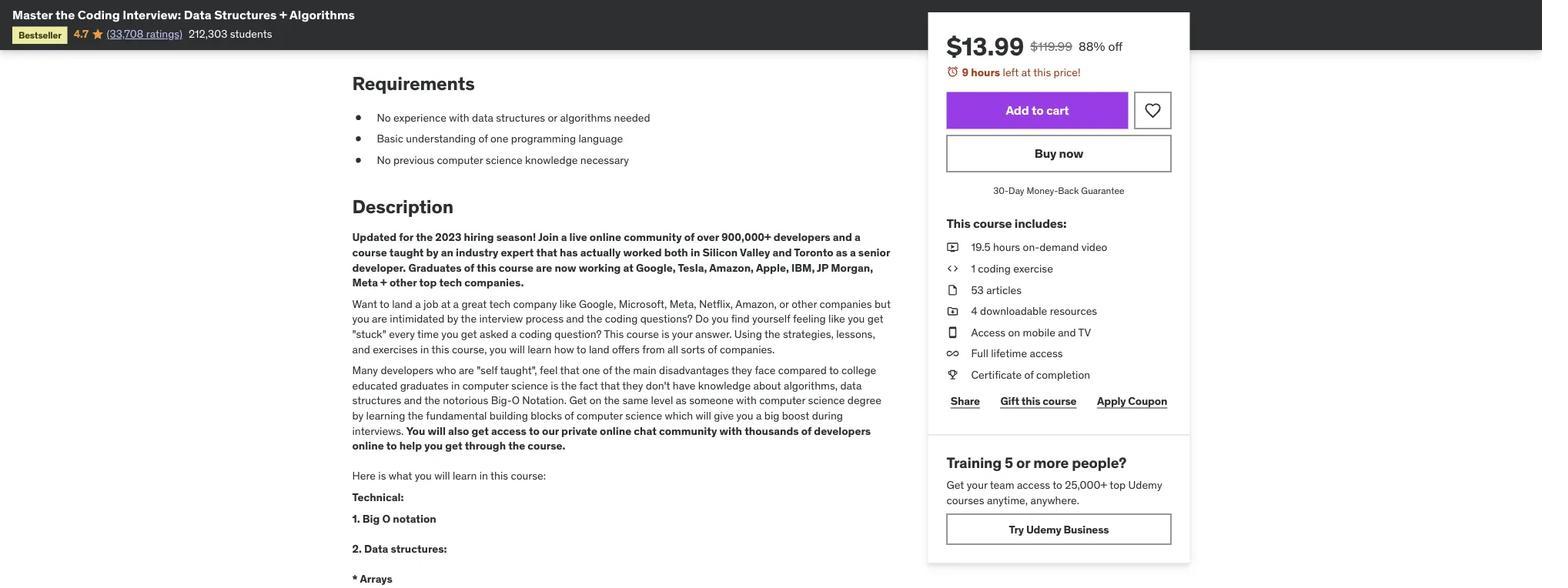 Task type: vqa. For each thing, say whether or not it's contained in the screenshot.
MY to the bottom
no



Task type: locate. For each thing, give the bounding box(es) containing it.
0 horizontal spatial other
[[389, 276, 417, 290]]

no down basic
[[377, 153, 391, 167]]

9
[[962, 65, 969, 79]]

0 horizontal spatial tech
[[439, 276, 462, 290]]

hours up 1 coding exercise
[[993, 240, 1020, 254]]

how
[[554, 342, 574, 356]]

xsmall image for 19.5 hours on-demand video
[[947, 240, 959, 255]]

1 vertical spatial no
[[377, 153, 391, 167]]

0 vertical spatial one
[[490, 132, 508, 146]]

1 horizontal spatial coding
[[605, 312, 638, 326]]

your inside updated for the 2023 hiring season! join a live online community of over 900,000+ developers and a course taught by an industry expert that has actually worked both in silicon valley and toronto as a senior developer. graduates of this course are now working at google, tesla, amazon, apple, ibm, jp morgan, meta + other top tech companies. want to land a job at a great tech company like google, microsoft, meta, netflix, amazon, or other companies but you are intimidated by the interview process and the coding questions? do you find yourself feeling like you get "stuck" every time you get asked a coding question? this course is your answer. using the strategies, lessons, and exercises in this course, you will learn how to land offers from all sorts of companies.
[[672, 327, 693, 341]]

to left 'cart' in the top right of the page
[[1032, 102, 1044, 118]]

a left 'great'
[[453, 297, 459, 311]]

1 vertical spatial one
[[582, 364, 600, 378]]

0 horizontal spatial they
[[622, 379, 643, 393]]

9 hours left at this price!
[[962, 65, 1081, 79]]

on down fact
[[589, 394, 602, 408]]

as inside many developers who are "self taught", feel that one of the main disadvantages they face compared to college educated graduates in computer science is the fact that they don't have knowledge about algorithms, data structures and the notorious big-o notation. get on the same level as someone with computer science degree by learning the fundamental building blocks of computer science which will give you a big boost during interviews.
[[676, 394, 687, 408]]

companies
[[820, 297, 872, 311]]

1 no from the top
[[377, 111, 391, 125]]

with down about
[[736, 394, 757, 408]]

1 horizontal spatial one
[[582, 364, 600, 378]]

0 vertical spatial top
[[419, 276, 437, 290]]

1 horizontal spatial like
[[828, 312, 845, 326]]

one up fact
[[582, 364, 600, 378]]

1 vertical spatial get
[[947, 478, 964, 492]]

900,000+
[[721, 231, 771, 245]]

find
[[731, 312, 750, 326]]

1 vertical spatial or
[[779, 297, 789, 311]]

community for of
[[624, 231, 682, 245]]

interviews.
[[352, 424, 404, 438]]

developers
[[774, 231, 830, 245], [381, 364, 434, 378], [814, 424, 871, 438]]

learn inside updated for the 2023 hiring season! join a live online community of over 900,000+ developers and a course taught by an industry expert that has actually worked both in silicon valley and toronto as a senior developer. graduates of this course are now working at google, tesla, amazon, apple, ibm, jp morgan, meta + other top tech companies. want to land a job at a great tech company like google, microsoft, meta, netflix, amazon, or other companies but you are intimidated by the interview process and the coding questions? do you find yourself feeling like you get "stuck" every time you get asked a coding question? this course is your answer. using the strategies, lessons, and exercises in this course, you will learn how to land offers from all sorts of companies.
[[527, 342, 552, 356]]

you inside many developers who are "self taught", feel that one of the main disadvantages they face compared to college educated graduates in computer science is the fact that they don't have knowledge about algorithms, data structures and the notorious big-o notation. get on the same level as someone with computer science degree by learning the fundamental building blocks of computer science which will give you a big boost during interviews.
[[736, 409, 753, 423]]

with inside many developers who are "self taught", feel that one of the main disadvantages they face compared to college educated graduates in computer science is the fact that they don't have knowledge about algorithms, data structures and the notorious big-o notation. get on the same level as someone with computer science degree by learning the fundamental building blocks of computer science which will give you a big boost during interviews.
[[736, 394, 757, 408]]

1 vertical spatial as
[[676, 394, 687, 408]]

lifetime
[[991, 346, 1027, 360]]

they left face
[[731, 364, 752, 378]]

0 horizontal spatial this
[[604, 327, 624, 341]]

1 vertical spatial community
[[659, 424, 717, 438]]

amazon, up 'yourself' at the bottom
[[735, 297, 777, 311]]

top
[[419, 276, 437, 290], [1110, 478, 1126, 492]]

a left big
[[756, 409, 762, 423]]

tech
[[439, 276, 462, 290], [489, 297, 511, 311]]

time
[[417, 327, 439, 341]]

1 horizontal spatial at
[[623, 261, 634, 275]]

structures
[[214, 7, 277, 22]]

has
[[560, 246, 578, 260]]

hours for 9
[[971, 65, 1000, 79]]

xsmall image up xsmall icon
[[947, 325, 959, 340]]

the
[[55, 7, 75, 22], [416, 231, 433, 245], [461, 312, 477, 326], [587, 312, 602, 326], [764, 327, 780, 341], [615, 364, 630, 378], [561, 379, 577, 393], [424, 394, 440, 408], [604, 394, 620, 408], [408, 409, 423, 423], [508, 439, 525, 453]]

boost
[[782, 409, 809, 423]]

1 horizontal spatial google,
[[636, 261, 676, 275]]

top inside updated for the 2023 hiring season! join a live online community of over 900,000+ developers and a course taught by an industry expert that has actually worked both in silicon valley and toronto as a senior developer. graduates of this course are now working at google, tesla, amazon, apple, ibm, jp morgan, meta + other top tech companies. want to land a job at a great tech company like google, microsoft, meta, netflix, amazon, or other companies but you are intimidated by the interview process and the coding questions? do you find yourself feeling like you get "stuck" every time you get asked a coding question? this course is your answer. using the strategies, lessons, and exercises in this course, you will learn how to land offers from all sorts of companies.
[[419, 276, 437, 290]]

is right 'here'
[[378, 469, 386, 483]]

top inside training 5 or more people? get your team access to 25,000+ top udemy courses anytime, anywhere.
[[1110, 478, 1126, 492]]

degree
[[847, 394, 881, 408]]

try udemy business
[[1009, 522, 1109, 536]]

amazon, down silicon
[[709, 261, 754, 275]]

tech down the graduates
[[439, 276, 462, 290]]

alarm image
[[947, 65, 959, 78]]

0 vertical spatial this
[[947, 215, 970, 231]]

group
[[353, 0, 890, 4]]

both
[[664, 246, 688, 260]]

1 horizontal spatial land
[[589, 342, 610, 356]]

updated
[[352, 231, 397, 245]]

1 horizontal spatial on
[[1008, 325, 1020, 339]]

community
[[624, 231, 682, 245], [659, 424, 717, 438]]

1 vertical spatial on
[[589, 394, 602, 408]]

coding down process
[[519, 327, 552, 341]]

computer down understanding
[[437, 153, 483, 167]]

other up feeling on the bottom of the page
[[792, 297, 817, 311]]

2 horizontal spatial or
[[1016, 453, 1030, 472]]

0 horizontal spatial companies.
[[464, 276, 524, 290]]

graduates
[[408, 261, 462, 275]]

coding right 1
[[978, 262, 1011, 275]]

includes:
[[1015, 215, 1067, 231]]

xsmall image left 19.5
[[947, 240, 959, 255]]

the up question?
[[587, 312, 602, 326]]

developers up the toronto
[[774, 231, 830, 245]]

data
[[472, 111, 493, 125], [840, 379, 862, 393]]

0 horizontal spatial top
[[419, 276, 437, 290]]

certificate of completion
[[971, 368, 1090, 382]]

question?
[[555, 327, 602, 341]]

strategies,
[[783, 327, 834, 341]]

udemy
[[1128, 478, 1162, 492], [1026, 522, 1061, 536]]

and inside many developers who are "self taught", feel that one of the main disadvantages they face compared to college educated graduates in computer science is the fact that they don't have knowledge about algorithms, data structures and the notorious big-o notation. get on the same level as someone with computer science degree by learning the fundamental building blocks of computer science which will give you a big boost during interviews.
[[404, 394, 422, 408]]

2 vertical spatial at
[[441, 297, 451, 311]]

as up morgan,
[[836, 246, 847, 260]]

xsmall image
[[352, 111, 365, 126], [352, 132, 365, 147], [352, 153, 365, 168], [947, 240, 959, 255], [947, 261, 959, 276], [947, 282, 959, 297], [947, 304, 959, 319], [947, 325, 959, 340], [947, 367, 959, 382]]

community inside updated for the 2023 hiring season! join a live online community of over 900,000+ developers and a course taught by an industry expert that has actually worked both in silicon valley and toronto as a senior developer. graduates of this course are now working at google, tesla, amazon, apple, ibm, jp morgan, meta + other top tech companies. want to land a job at a great tech company like google, microsoft, meta, netflix, amazon, or other companies but you are intimidated by the interview process and the coding questions? do you find yourself feeling like you get "stuck" every time you get asked a coding question? this course is your answer. using the strategies, lessons, and exercises in this course, you will learn how to land offers from all sorts of companies.
[[624, 231, 682, 245]]

0 vertical spatial learn
[[527, 342, 552, 356]]

0 horizontal spatial on
[[589, 394, 602, 408]]

a
[[561, 231, 567, 245], [855, 231, 861, 245], [850, 246, 856, 260], [415, 297, 421, 311], [453, 297, 459, 311], [511, 327, 517, 341], [756, 409, 762, 423]]

1 vertical spatial land
[[589, 342, 610, 356]]

add to cart button
[[947, 92, 1128, 129]]

knowledge
[[525, 153, 578, 167], [698, 379, 751, 393]]

2 horizontal spatial at
[[1021, 65, 1031, 79]]

1 horizontal spatial as
[[836, 246, 847, 260]]

community up worked
[[624, 231, 682, 245]]

4 downloadable resources
[[971, 304, 1097, 318]]

and down graduates
[[404, 394, 422, 408]]

do
[[695, 312, 709, 326]]

requirements
[[352, 72, 475, 95]]

private
[[561, 424, 597, 438]]

at right left
[[1021, 65, 1031, 79]]

full lifetime access
[[971, 346, 1063, 360]]

to inside many developers who are "self taught", feel that one of the main disadvantages they face compared to college educated graduates in computer science is the fact that they don't have knowledge about algorithms, data structures and the notorious big-o notation. get on the same level as someone with computer science degree by learning the fundamental building blocks of computer science which will give you a big boost during interviews.
[[829, 364, 839, 378]]

developers up graduates
[[381, 364, 434, 378]]

+ down developer.
[[380, 276, 387, 290]]

developers for and
[[774, 231, 830, 245]]

0 vertical spatial hours
[[971, 65, 1000, 79]]

the right for
[[416, 231, 433, 245]]

get inside many developers who are "self taught", feel that one of the main disadvantages they face compared to college educated graduates in computer science is the fact that they don't have knowledge about algorithms, data structures and the notorious big-o notation. get on the same level as someone with computer science degree by learning the fundamental building blocks of computer science which will give you a big boost during interviews.
[[569, 394, 587, 408]]

developers down 'during'
[[814, 424, 871, 438]]

212,303 students
[[189, 27, 272, 41]]

or up 'yourself' at the bottom
[[779, 297, 789, 311]]

0 vertical spatial developers
[[774, 231, 830, 245]]

knowledge down programming
[[525, 153, 578, 167]]

like down companies
[[828, 312, 845, 326]]

0 vertical spatial knowledge
[[525, 153, 578, 167]]

0 horizontal spatial as
[[676, 394, 687, 408]]

or up programming
[[548, 111, 557, 125]]

of inside you will also get access to our private online chat community with thousands of developers online to help you get through the course.
[[801, 424, 812, 438]]

that inside updated for the 2023 hiring season! join a live online community of over 900,000+ developers and a course taught by an industry expert that has actually worked both in silicon valley and toronto as a senior developer. graduates of this course are now working at google, tesla, amazon, apple, ibm, jp morgan, meta + other top tech companies. want to land a job at a great tech company like google, microsoft, meta, netflix, amazon, or other companies but you are intimidated by the interview process and the coding questions? do you find yourself feeling like you get "stuck" every time you get asked a coding question? this course is your answer. using the strategies, lessons, and exercises in this course, you will learn how to land offers from all sorts of companies.
[[536, 246, 557, 260]]

interview
[[479, 312, 523, 326]]

developers inside you will also get access to our private online chat community with thousands of developers online to help you get through the course.
[[814, 424, 871, 438]]

2 no from the top
[[377, 153, 391, 167]]

big
[[363, 512, 380, 526]]

who
[[436, 364, 456, 378]]

0 vertical spatial tech
[[439, 276, 462, 290]]

online up actually
[[590, 231, 621, 245]]

community down which
[[659, 424, 717, 438]]

0 horizontal spatial or
[[548, 111, 557, 125]]

1 horizontal spatial this
[[947, 215, 970, 231]]

to down question?
[[577, 342, 586, 356]]

data right '2.'
[[364, 542, 388, 556]]

are right who
[[459, 364, 474, 378]]

silicon
[[702, 246, 738, 260]]

to
[[1032, 102, 1044, 118], [380, 297, 389, 311], [577, 342, 586, 356], [829, 364, 839, 378], [529, 424, 540, 438], [386, 439, 397, 453], [1053, 478, 1062, 492]]

knowledge up someone
[[698, 379, 751, 393]]

1 horizontal spatial your
[[967, 478, 987, 492]]

0 horizontal spatial get
[[569, 394, 587, 408]]

xsmall image for basic understanding of one programming language
[[352, 132, 365, 147]]

interview:
[[123, 7, 181, 22]]

job
[[424, 297, 438, 311]]

1 horizontal spatial o
[[512, 394, 520, 408]]

0 horizontal spatial by
[[352, 409, 364, 423]]

coding
[[978, 262, 1011, 275], [605, 312, 638, 326], [519, 327, 552, 341]]

1 vertical spatial udemy
[[1026, 522, 1061, 536]]

will
[[509, 342, 525, 356], [696, 409, 711, 423], [428, 424, 446, 438], [434, 469, 450, 483]]

land up 'intimidated'
[[392, 297, 413, 311]]

0 vertical spatial as
[[836, 246, 847, 260]]

by inside many developers who are "self taught", feel that one of the main disadvantages they face compared to college educated graduates in computer science is the fact that they don't have knowledge about algorithms, data structures and the notorious big-o notation. get on the same level as someone with computer science degree by learning the fundamental building blocks of computer science which will give you a big boost during interviews.
[[352, 409, 364, 423]]

give
[[714, 409, 734, 423]]

0 horizontal spatial +
[[279, 7, 287, 22]]

no up basic
[[377, 111, 391, 125]]

1 vertical spatial hours
[[993, 240, 1020, 254]]

will inside you will also get access to our private online chat community with thousands of developers online to help you get through the course.
[[428, 424, 446, 438]]

2 horizontal spatial coding
[[978, 262, 1011, 275]]

in down through
[[479, 469, 488, 483]]

the left course.
[[508, 439, 525, 453]]

0 vertical spatial o
[[512, 394, 520, 408]]

and up apple,
[[773, 246, 792, 260]]

by up the course,
[[447, 312, 458, 326]]

this
[[1033, 65, 1051, 79], [477, 261, 496, 275], [431, 342, 449, 356], [1021, 394, 1040, 408], [490, 469, 508, 483]]

1 vertical spatial other
[[792, 297, 817, 311]]

1 vertical spatial google,
[[579, 297, 616, 311]]

xsmall image
[[947, 346, 959, 361]]

description
[[352, 195, 453, 218]]

1 horizontal spatial or
[[779, 297, 789, 311]]

0 vertical spatial is
[[662, 327, 669, 341]]

2 horizontal spatial are
[[536, 261, 552, 275]]

expert
[[501, 246, 534, 260]]

2 vertical spatial is
[[378, 469, 386, 483]]

community inside you will also get access to our private online chat community with thousands of developers online to help you get through the course.
[[659, 424, 717, 438]]

cart
[[1046, 102, 1069, 118]]

learning
[[366, 409, 405, 423]]

buy now
[[1035, 146, 1083, 161]]

notation.
[[522, 394, 567, 408]]

4
[[971, 304, 978, 318]]

is inside many developers who are "self taught", feel that one of the main disadvantages they face compared to college educated graduates in computer science is the fact that they don't have knowledge about algorithms, data structures and the notorious big-o notation. get on the same level as someone with computer science degree by learning the fundamental building blocks of computer science which will give you a big boost during interviews.
[[551, 379, 559, 393]]

udemy right "try"
[[1026, 522, 1061, 536]]

1 coding exercise
[[971, 262, 1053, 275]]

1 vertical spatial learn
[[453, 469, 477, 483]]

0 vertical spatial access
[[1030, 346, 1063, 360]]

developers inside updated for the 2023 hiring season! join a live online community of over 900,000+ developers and a course taught by an industry expert that has actually worked both in silicon valley and toronto as a senior developer. graduates of this course are now working at google, tesla, amazon, apple, ibm, jp morgan, meta + other top tech companies. want to land a job at a great tech company like google, microsoft, meta, netflix, amazon, or other companies but you are intimidated by the interview process and the coding questions? do you find yourself feeling like you get "stuck" every time you get asked a coding question? this course is your answer. using the strategies, lessons, and exercises in this course, you will learn how to land offers from all sorts of companies.
[[774, 231, 830, 245]]

video
[[1081, 240, 1107, 254]]

0 horizontal spatial data
[[184, 7, 211, 22]]

questions?
[[640, 312, 693, 326]]

$119.99
[[1030, 38, 1073, 54]]

netflix,
[[699, 297, 733, 311]]

1 horizontal spatial is
[[551, 379, 559, 393]]

xsmall image left previous
[[352, 153, 365, 168]]

0 vertical spatial now
[[1059, 146, 1083, 161]]

you right time
[[441, 327, 458, 341]]

hours right 9
[[971, 65, 1000, 79]]

2 vertical spatial with
[[719, 424, 742, 438]]

0 horizontal spatial now
[[555, 261, 576, 275]]

xsmall image for access on mobile and tv
[[947, 325, 959, 340]]

at down worked
[[623, 261, 634, 275]]

no experience with data structures or algorithms needed
[[377, 111, 650, 125]]

2 horizontal spatial is
[[662, 327, 669, 341]]

articles
[[986, 283, 1022, 297]]

google, up question?
[[579, 297, 616, 311]]

the left fact
[[561, 379, 577, 393]]

algorithms
[[560, 111, 611, 125]]

master the coding interview: data structures + algorithms
[[12, 7, 355, 22]]

xsmall image left 4
[[947, 304, 959, 319]]

of down boost
[[801, 424, 812, 438]]

like up process
[[560, 297, 576, 311]]

1 horizontal spatial they
[[731, 364, 752, 378]]

course down expert
[[499, 261, 534, 275]]

want
[[352, 297, 377, 311]]

0 vertical spatial amazon,
[[709, 261, 754, 275]]

needed
[[614, 111, 650, 125]]

2 vertical spatial are
[[459, 364, 474, 378]]

ratings)
[[146, 27, 182, 41]]

0 vertical spatial no
[[377, 111, 391, 125]]

get up through
[[472, 424, 489, 438]]

+ inside updated for the 2023 hiring season! join a live online community of over 900,000+ developers and a course taught by an industry expert that has actually worked both in silicon valley and toronto as a senior developer. graduates of this course are now working at google, tesla, amazon, apple, ibm, jp morgan, meta + other top tech companies. want to land a job at a great tech company like google, microsoft, meta, netflix, amazon, or other companies but you are intimidated by the interview process and the coding questions? do you find yourself feeling like you get "stuck" every time you get asked a coding question? this course is your answer. using the strategies, lessons, and exercises in this course, you will learn how to land offers from all sorts of companies.
[[380, 276, 387, 290]]

one up no previous computer science knowledge necessary
[[490, 132, 508, 146]]

2 vertical spatial by
[[352, 409, 364, 423]]

data up basic understanding of one programming language
[[472, 111, 493, 125]]

4.7
[[74, 27, 89, 41]]

developers for online
[[814, 424, 871, 438]]

0 vertical spatial get
[[569, 394, 587, 408]]

xsmall image left basic
[[352, 132, 365, 147]]

xsmall image left experience
[[352, 111, 365, 126]]

learn down through
[[453, 469, 477, 483]]

will right "what"
[[434, 469, 450, 483]]

the down 'yourself' at the bottom
[[764, 327, 780, 341]]

coding down microsoft,
[[605, 312, 638, 326]]

0 horizontal spatial one
[[490, 132, 508, 146]]

to left college
[[829, 364, 839, 378]]

1 vertical spatial tech
[[489, 297, 511, 311]]

1 horizontal spatial +
[[380, 276, 387, 290]]

xsmall image down xsmall icon
[[947, 367, 959, 382]]

0 vertical spatial online
[[590, 231, 621, 245]]

wishlist image
[[1144, 101, 1162, 120]]

working
[[579, 261, 621, 275]]

level
[[651, 394, 673, 408]]

in down who
[[451, 379, 460, 393]]

course,
[[452, 342, 487, 356]]

answer.
[[695, 327, 732, 341]]

apply coupon button
[[1093, 386, 1171, 416]]

apple,
[[756, 261, 789, 275]]

this inside updated for the 2023 hiring season! join a live online community of over 900,000+ developers and a course taught by an industry expert that has actually worked both in silicon valley and toronto as a senior developer. graduates of this course are now working at google, tesla, amazon, apple, ibm, jp morgan, meta + other top tech companies. want to land a job at a great tech company like google, microsoft, meta, netflix, amazon, or other companies but you are intimidated by the interview process and the coding questions? do you find yourself feeling like you get "stuck" every time you get asked a coding question? this course is your answer. using the strategies, lessons, and exercises in this course, you will learn how to land offers from all sorts of companies.
[[604, 327, 624, 341]]

access down building
[[491, 424, 527, 438]]

1 vertical spatial +
[[380, 276, 387, 290]]

1 horizontal spatial top
[[1110, 478, 1126, 492]]

by up interviews.
[[352, 409, 364, 423]]

knowledge inside many developers who are "self taught", feel that one of the main disadvantages they face compared to college educated graduates in computer science is the fact that they don't have knowledge about algorithms, data structures and the notorious big-o notation. get on the same level as someone with computer science degree by learning the fundamental building blocks of computer science which will give you a big boost during interviews.
[[698, 379, 751, 393]]

at
[[1021, 65, 1031, 79], [623, 261, 634, 275], [441, 297, 451, 311]]

companies. up 'great'
[[464, 276, 524, 290]]

downloadable
[[980, 304, 1047, 318]]

a left live
[[561, 231, 567, 245]]

offers
[[612, 342, 640, 356]]

are up "stuck"
[[372, 312, 387, 326]]

is
[[662, 327, 669, 341], [551, 379, 559, 393], [378, 469, 386, 483]]

0 horizontal spatial at
[[441, 297, 451, 311]]

0 horizontal spatial learn
[[453, 469, 477, 483]]

big-
[[491, 394, 512, 408]]

or right 5 on the bottom right of page
[[1016, 453, 1030, 472]]

udemy inside training 5 or more people? get your team access to 25,000+ top udemy courses anytime, anywhere.
[[1128, 478, 1162, 492]]

as
[[836, 246, 847, 260], [676, 394, 687, 408]]

top down the graduates
[[419, 276, 437, 290]]

course up 19.5
[[973, 215, 1012, 231]]

in up tesla,
[[691, 246, 700, 260]]

will up taught",
[[509, 342, 525, 356]]

access inside you will also get access to our private online chat community with thousands of developers online to help you get through the course.
[[491, 424, 527, 438]]

o up building
[[512, 394, 520, 408]]

1
[[971, 262, 975, 275]]

you
[[352, 312, 369, 326], [712, 312, 729, 326], [848, 312, 865, 326], [441, 327, 458, 341], [490, 342, 507, 356], [736, 409, 753, 423], [424, 439, 443, 453], [415, 469, 432, 483]]

1 vertical spatial top
[[1110, 478, 1126, 492]]

xsmall image left 53
[[947, 282, 959, 297]]

xsmall image for certificate of completion
[[947, 367, 959, 382]]

0 vertical spatial google,
[[636, 261, 676, 275]]

to right want
[[380, 297, 389, 311]]

necessary
[[580, 153, 629, 167]]

o right big
[[382, 512, 390, 526]]

+ right structures
[[279, 7, 287, 22]]

0 vertical spatial community
[[624, 231, 682, 245]]

0 vertical spatial by
[[426, 246, 439, 260]]

course up 'from'
[[626, 327, 659, 341]]

1 horizontal spatial udemy
[[1128, 478, 1162, 492]]

fact
[[579, 379, 598, 393]]



Task type: describe. For each thing, give the bounding box(es) containing it.
building
[[489, 409, 528, 423]]

1 horizontal spatial other
[[792, 297, 817, 311]]

to inside button
[[1032, 102, 1044, 118]]

blocks
[[531, 409, 562, 423]]

course:
[[511, 469, 546, 483]]

1 vertical spatial coding
[[605, 312, 638, 326]]

0 horizontal spatial coding
[[519, 327, 552, 341]]

you right "what"
[[415, 469, 432, 483]]

course down completion
[[1043, 394, 1077, 408]]

and up question?
[[566, 312, 584, 326]]

0 vertical spatial structures
[[496, 111, 545, 125]]

mobile
[[1023, 325, 1055, 339]]

actually
[[580, 246, 621, 260]]

access on mobile and tv
[[971, 325, 1091, 339]]

this right gift
[[1021, 394, 1040, 408]]

a left job
[[415, 297, 421, 311]]

this course includes:
[[947, 215, 1067, 231]]

completion
[[1036, 368, 1090, 382]]

this down industry
[[477, 261, 496, 275]]

53
[[971, 283, 984, 297]]

meta
[[352, 276, 378, 290]]

as inside updated for the 2023 hiring season! join a live online community of over 900,000+ developers and a course taught by an industry expert that has actually worked both in silicon valley and toronto as a senior developer. graduates of this course are now working at google, tesla, amazon, apple, ibm, jp morgan, meta + other top tech companies. want to land a job at a great tech company like google, microsoft, meta, netflix, amazon, or other companies but you are intimidated by the interview process and the coding questions? do you find yourself feeling like you get "stuck" every time you get asked a coding question? this course is your answer. using the strategies, lessons, and exercises in this course, you will learn how to land offers from all sorts of companies.
[[836, 246, 847, 260]]

1 vertical spatial at
[[623, 261, 634, 275]]

data inside many developers who are "self taught", feel that one of the main disadvantages they face compared to college educated graduates in computer science is the fact that they don't have knowledge about algorithms, data structures and the notorious big-o notation. get on the same level as someone with computer science degree by learning the fundamental building blocks of computer science which will give you a big boost during interviews.
[[840, 379, 862, 393]]

xsmall image for 4 downloadable resources
[[947, 304, 959, 319]]

understanding
[[406, 132, 476, 146]]

off
[[1108, 38, 1123, 54]]

0 vertical spatial with
[[449, 111, 469, 125]]

1 horizontal spatial tech
[[489, 297, 511, 311]]

online inside updated for the 2023 hiring season! join a live online community of over 900,000+ developers and a course taught by an industry expert that has actually worked both in silicon valley and toronto as a senior developer. graduates of this course are now working at google, tesla, amazon, apple, ibm, jp morgan, meta + other top tech companies. want to land a job at a great tech company like google, microsoft, meta, netflix, amazon, or other companies but you are intimidated by the interview process and the coding questions? do you find yourself feeling like you get "stuck" every time you get asked a coding question? this course is your answer. using the strategies, lessons, and exercises in this course, you will learn how to land offers from all sorts of companies.
[[590, 231, 621, 245]]

coupon
[[1128, 394, 1167, 408]]

now inside updated for the 2023 hiring season! join a live online community of over 900,000+ developers and a course taught by an industry expert that has actually worked both in silicon valley and toronto as a senior developer. graduates of this course are now working at google, tesla, amazon, apple, ibm, jp morgan, meta + other top tech companies. want to land a job at a great tech company like google, microsoft, meta, netflix, amazon, or other companies but you are intimidated by the interview process and the coding questions? do you find yourself feeling like you get "stuck" every time you get asked a coding question? this course is your answer. using the strategies, lessons, and exercises in this course, you will learn how to land offers from all sorts of companies.
[[555, 261, 576, 275]]

of up no previous computer science knowledge necessary
[[478, 132, 488, 146]]

$13.99
[[947, 31, 1024, 62]]

for
[[399, 231, 413, 245]]

add to cart
[[1006, 102, 1069, 118]]

you down netflix,
[[712, 312, 729, 326]]

1 vertical spatial online
[[600, 424, 631, 438]]

day
[[1009, 185, 1024, 197]]

back
[[1058, 185, 1079, 197]]

algorithms,
[[784, 379, 838, 393]]

the down offers
[[615, 364, 630, 378]]

using
[[734, 327, 762, 341]]

0 horizontal spatial o
[[382, 512, 390, 526]]

a up morgan,
[[850, 246, 856, 260]]

great
[[461, 297, 487, 311]]

1.
[[352, 512, 360, 526]]

to left help
[[386, 439, 397, 453]]

an
[[441, 246, 453, 260]]

course.
[[528, 439, 566, 453]]

season!
[[496, 231, 536, 245]]

1 vertical spatial that
[[560, 364, 580, 378]]

structures inside many developers who are "self taught", feel that one of the main disadvantages they face compared to college educated graduates in computer science is the fact that they don't have knowledge about algorithms, data structures and the notorious big-o notation. get on the same level as someone with computer science degree by learning the fundamental building blocks of computer science which will give you a big boost during interviews.
[[352, 394, 401, 408]]

feel
[[540, 364, 558, 378]]

this down time
[[431, 342, 449, 356]]

buy now button
[[947, 135, 1171, 172]]

here is what you will learn in this course:
[[352, 469, 546, 483]]

science up 'during'
[[808, 394, 845, 408]]

0 vertical spatial other
[[389, 276, 417, 290]]

with inside you will also get access to our private online chat community with thousands of developers online to help you get through the course.
[[719, 424, 742, 438]]

to inside training 5 or more people? get your team access to 25,000+ top udemy courses anytime, anywhere.
[[1053, 478, 1062, 492]]

0 vertical spatial are
[[536, 261, 552, 275]]

212,303
[[189, 27, 227, 41]]

algorithms
[[290, 7, 355, 22]]

to left our at the bottom left of page
[[529, 424, 540, 438]]

which
[[665, 409, 693, 423]]

get down also
[[445, 439, 462, 453]]

will inside updated for the 2023 hiring season! join a live online community of over 900,000+ developers and a course taught by an industry expert that has actually worked both in silicon valley and toronto as a senior developer. graduates of this course are now working at google, tesla, amazon, apple, ibm, jp morgan, meta + other top tech companies. want to land a job at a great tech company like google, microsoft, meta, netflix, amazon, or other companies but you are intimidated by the interview process and the coding questions? do you find yourself feeling like you get "stuck" every time you get asked a coding question? this course is your answer. using the strategies, lessons, and exercises in this course, you will learn how to land offers from all sorts of companies.
[[509, 342, 525, 356]]

on-
[[1023, 240, 1040, 254]]

or inside training 5 or more people? get your team access to 25,000+ top udemy courses anytime, anywhere.
[[1016, 453, 1030, 472]]

1 vertical spatial amazon,
[[735, 297, 777, 311]]

one inside many developers who are "self taught", feel that one of the main disadvantages they face compared to college educated graduates in computer science is the fact that they don't have knowledge about algorithms, data structures and the notorious big-o notation. get on the same level as someone with computer science degree by learning the fundamental building blocks of computer science which will give you a big boost during interviews.
[[582, 364, 600, 378]]

is inside updated for the 2023 hiring season! join a live online community of over 900,000+ developers and a course taught by an industry expert that has actually worked both in silicon valley and toronto as a senior developer. graduates of this course are now working at google, tesla, amazon, apple, ibm, jp morgan, meta + other top tech companies. want to land a job at a great tech company like google, microsoft, meta, netflix, amazon, or other companies but you are intimidated by the interview process and the coding questions? do you find yourself feeling like you get "stuck" every time you get asked a coding question? this course is your answer. using the strategies, lessons, and exercises in this course, you will learn how to land offers from all sorts of companies.
[[662, 327, 669, 341]]

the down 'great'
[[461, 312, 477, 326]]

you down want
[[352, 312, 369, 326]]

tesla,
[[678, 261, 707, 275]]

jp
[[817, 261, 829, 275]]

live
[[569, 231, 587, 245]]

science up chat
[[625, 409, 662, 423]]

0 vertical spatial or
[[548, 111, 557, 125]]

xsmall image for no previous computer science knowledge necessary
[[352, 153, 365, 168]]

chat
[[634, 424, 657, 438]]

2 vertical spatial online
[[352, 439, 384, 453]]

from
[[642, 342, 665, 356]]

0 horizontal spatial like
[[560, 297, 576, 311]]

help
[[399, 439, 422, 453]]

the up 4.7
[[55, 7, 75, 22]]

apply coupon
[[1097, 394, 1167, 408]]

in down time
[[420, 342, 429, 356]]

every
[[389, 327, 415, 341]]

what
[[389, 469, 412, 483]]

developers inside many developers who are "self taught", feel that one of the main disadvantages they face compared to college educated graduates in computer science is the fact that they don't have knowledge about algorithms, data structures and the notorious big-o notation. get on the same level as someone with computer science degree by learning the fundamental building blocks of computer science which will give you a big boost during interviews.
[[381, 364, 434, 378]]

will inside many developers who are "self taught", feel that one of the main disadvantages they face compared to college educated graduates in computer science is the fact that they don't have knowledge about algorithms, data structures and the notorious big-o notation. get on the same level as someone with computer science degree by learning the fundamental building blocks of computer science which will give you a big boost during interviews.
[[696, 409, 711, 423]]

0 horizontal spatial google,
[[579, 297, 616, 311]]

1 vertical spatial data
[[364, 542, 388, 556]]

lessons,
[[836, 327, 875, 341]]

the down graduates
[[424, 394, 440, 408]]

of down offers
[[603, 364, 612, 378]]

0 horizontal spatial knowledge
[[525, 153, 578, 167]]

on inside many developers who are "self taught", feel that one of the main disadvantages they face compared to college educated graduates in computer science is the fact that they don't have knowledge about algorithms, data structures and the notorious big-o notation. get on the same level as someone with computer science degree by learning the fundamental building blocks of computer science which will give you a big boost during interviews.
[[589, 394, 602, 408]]

you inside you will also get access to our private online chat community with thousands of developers online to help you get through the course.
[[424, 439, 443, 453]]

courses
[[947, 493, 984, 507]]

share
[[951, 394, 980, 408]]

and left tv
[[1058, 325, 1076, 339]]

same
[[622, 394, 648, 408]]

language
[[579, 132, 623, 146]]

"self
[[477, 364, 498, 378]]

anywhere.
[[1030, 493, 1079, 507]]

this left price!
[[1033, 65, 1051, 79]]

xsmall image for no experience with data structures or algorithms needed
[[352, 111, 365, 126]]

the left the same
[[604, 394, 620, 408]]

0 horizontal spatial are
[[372, 312, 387, 326]]

taught
[[389, 246, 424, 260]]

anytime,
[[987, 493, 1028, 507]]

gift
[[1000, 394, 1019, 408]]

in inside many developers who are "self taught", feel that one of the main disadvantages they face compared to college educated graduates in computer science is the fact that they don't have knowledge about algorithms, data structures and the notorious big-o notation. get on the same level as someone with computer science degree by learning the fundamental building blocks of computer science which will give you a big boost during interviews.
[[451, 379, 460, 393]]

access
[[971, 325, 1006, 339]]

about
[[753, 379, 781, 393]]

science down basic understanding of one programming language
[[486, 153, 523, 167]]

1 vertical spatial companies.
[[720, 342, 775, 356]]

of up 'private' on the left of the page
[[565, 409, 574, 423]]

structures:
[[391, 542, 447, 556]]

left
[[1003, 65, 1019, 79]]

community for with
[[659, 424, 717, 438]]

no previous computer science knowledge necessary
[[377, 153, 629, 167]]

xsmall image for 1 coding exercise
[[947, 261, 959, 276]]

your inside training 5 or more people? get your team access to 25,000+ top udemy courses anytime, anywhere.
[[967, 478, 987, 492]]

0 vertical spatial they
[[731, 364, 752, 378]]

o inside many developers who are "self taught", feel that one of the main disadvantages they face compared to college educated graduates in computer science is the fact that they don't have knowledge about algorithms, data structures and the notorious big-o notation. get on the same level as someone with computer science degree by learning the fundamental building blocks of computer science which will give you a big boost during interviews.
[[512, 394, 520, 408]]

try udemy business link
[[947, 514, 1171, 545]]

get inside training 5 or more people? get your team access to 25,000+ top udemy courses anytime, anywhere.
[[947, 478, 964, 492]]

don't
[[646, 379, 670, 393]]

hours for 19.5
[[993, 240, 1020, 254]]

and down "stuck"
[[352, 342, 370, 356]]

now inside button
[[1059, 146, 1083, 161]]

a up senior
[[855, 231, 861, 245]]

course down the updated
[[352, 246, 387, 260]]

access inside training 5 or more people? get your team access to 25,000+ top udemy courses anytime, anywhere.
[[1017, 478, 1050, 492]]

0 vertical spatial coding
[[978, 262, 1011, 275]]

the inside you will also get access to our private online chat community with thousands of developers online to help you get through the course.
[[508, 439, 525, 453]]

2 horizontal spatial that
[[600, 379, 620, 393]]

basic understanding of one programming language
[[377, 132, 623, 146]]

0 vertical spatial +
[[279, 7, 287, 22]]

are inside many developers who are "self taught", feel that one of the main disadvantages they face compared to college educated graduates in computer science is the fact that they don't have knowledge about algorithms, data structures and the notorious big-o notation. get on the same level as someone with computer science degree by learning the fundamental building blocks of computer science which will give you a big boost during interviews.
[[459, 364, 474, 378]]

0 horizontal spatial data
[[472, 111, 493, 125]]

science down taught",
[[511, 379, 548, 393]]

developer.
[[352, 261, 406, 275]]

of down full lifetime access
[[1024, 368, 1034, 382]]

training
[[947, 453, 1002, 472]]

0 vertical spatial companies.
[[464, 276, 524, 290]]

0 vertical spatial land
[[392, 297, 413, 311]]

this left course:
[[490, 469, 508, 483]]

or inside updated for the 2023 hiring season! join a live online community of over 900,000+ developers and a course taught by an industry expert that has actually worked both in silicon valley and toronto as a senior developer. graduates of this course are now working at google, tesla, amazon, apple, ibm, jp morgan, meta + other top tech companies. want to land a job at a great tech company like google, microsoft, meta, netflix, amazon, or other companies but you are intimidated by the interview process and the coding questions? do you find yourself feeling like you get "stuck" every time you get asked a coding question? this course is your answer. using the strategies, lessons, and exercises in this course, you will learn how to land offers from all sorts of companies.
[[779, 297, 789, 311]]

no for no experience with data structures or algorithms needed
[[377, 111, 391, 125]]

0 vertical spatial data
[[184, 7, 211, 22]]

get down but
[[867, 312, 883, 326]]

valley
[[740, 246, 770, 260]]

1 vertical spatial like
[[828, 312, 845, 326]]

here
[[352, 469, 376, 483]]

many developers who are "self taught", feel that one of the main disadvantages they face compared to college educated graduates in computer science is the fact that they don't have knowledge about algorithms, data structures and the notorious big-o notation. get on the same level as someone with computer science degree by learning the fundamental building blocks of computer science which will give you a big boost during interviews.
[[352, 364, 881, 438]]

computer up 'private' on the left of the page
[[577, 409, 623, 423]]

over
[[697, 231, 719, 245]]

educated
[[352, 379, 397, 393]]

you down asked in the left of the page
[[490, 342, 507, 356]]

no for no previous computer science knowledge necessary
[[377, 153, 391, 167]]

computer up big
[[759, 394, 805, 408]]

computer down "self
[[462, 379, 509, 393]]

1 vertical spatial they
[[622, 379, 643, 393]]

training 5 or more people? get your team access to 25,000+ top udemy courses anytime, anywhere.
[[947, 453, 1162, 507]]

and up morgan,
[[833, 231, 852, 245]]

get up the course,
[[461, 327, 477, 341]]

19.5 hours on-demand video
[[971, 240, 1107, 254]]

you up lessons,
[[848, 312, 865, 326]]

of down industry
[[464, 261, 474, 275]]

a inside many developers who are "self taught", feel that one of the main disadvantages they face compared to college educated graduates in computer science is the fact that they don't have knowledge about algorithms, data structures and the notorious big-o notation. get on the same level as someone with computer science degree by learning the fundamental building blocks of computer science which will give you a big boost during interviews.
[[756, 409, 762, 423]]

price!
[[1054, 65, 1081, 79]]

all
[[667, 342, 678, 356]]

0 horizontal spatial is
[[378, 469, 386, 483]]

a down interview
[[511, 327, 517, 341]]

master
[[12, 7, 53, 22]]

of left "over"
[[684, 231, 694, 245]]

1 vertical spatial by
[[447, 312, 458, 326]]

have
[[673, 379, 695, 393]]

53 articles
[[971, 283, 1022, 297]]

bestseller
[[18, 29, 61, 41]]

udemy inside try udemy business 'link'
[[1026, 522, 1061, 536]]

of down answer.
[[708, 342, 717, 356]]

the up you
[[408, 409, 423, 423]]

basic
[[377, 132, 403, 146]]

fundamental
[[426, 409, 487, 423]]

certificate
[[971, 368, 1022, 382]]

xsmall image for 53 articles
[[947, 282, 959, 297]]

updated for the 2023 hiring season! join a live online community of over 900,000+ developers and a course taught by an industry expert that has actually worked both in silicon valley and toronto as a senior developer. graduates of this course are now working at google, tesla, amazon, apple, ibm, jp morgan, meta + other top tech companies. want to land a job at a great tech company like google, microsoft, meta, netflix, amazon, or other companies but you are intimidated by the interview process and the coding questions? do you find yourself feeling like you get "stuck" every time you get asked a coding question? this course is your answer. using the strategies, lessons, and exercises in this course, you will learn how to land offers from all sorts of companies.
[[352, 231, 891, 356]]



